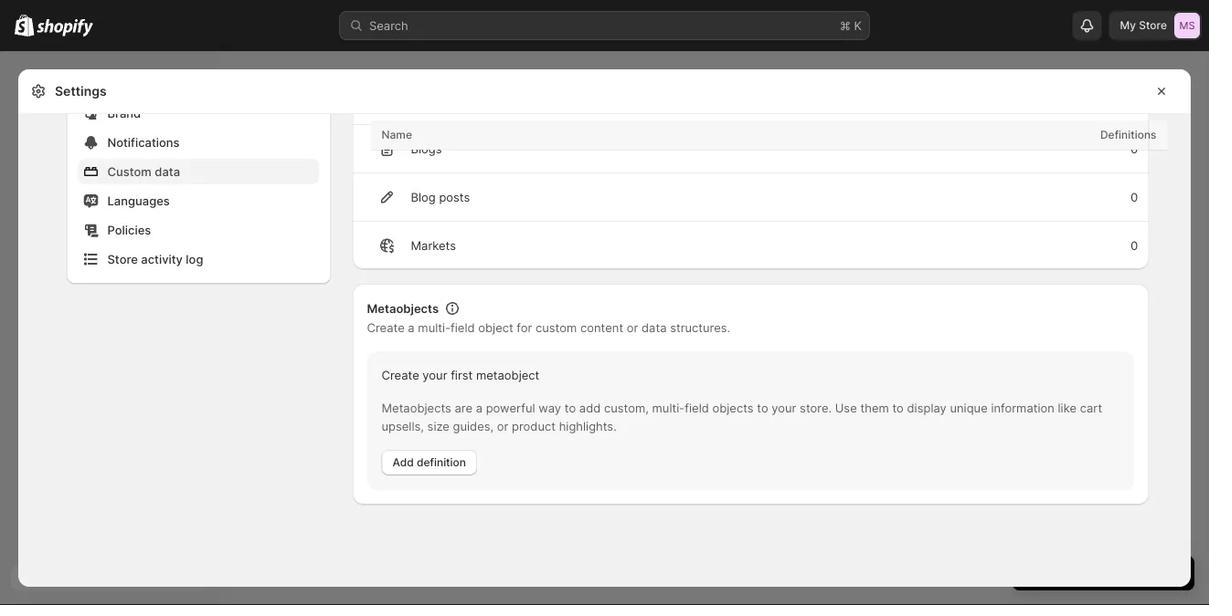 Task type: vqa. For each thing, say whether or not it's contained in the screenshot.
top Your
yes



Task type: describe. For each thing, give the bounding box(es) containing it.
way
[[538, 401, 561, 415]]

create a multi-field object for custom content or data structures.
[[367, 321, 730, 335]]

multi- inside metaobjects are a powerful way to add custom, multi-field objects to your store. use them to display unique information like cart upsells, size guides, or product highlights.
[[652, 401, 685, 415]]

0 vertical spatial store
[[1139, 19, 1167, 32]]

markets
[[411, 239, 456, 253]]

display
[[907, 401, 947, 415]]

1 vertical spatial data
[[642, 321, 667, 335]]

store.
[[800, 401, 832, 415]]

powerful
[[486, 401, 535, 415]]

0 horizontal spatial your
[[423, 368, 447, 382]]

are
[[455, 401, 472, 415]]

highlights.
[[559, 419, 617, 434]]

use
[[835, 401, 857, 415]]

create for create your first metaobject
[[382, 368, 419, 382]]

custom
[[107, 164, 152, 179]]

metaobject
[[476, 368, 539, 382]]

metaobjects for metaobjects
[[367, 302, 439, 316]]

0 horizontal spatial multi-
[[418, 321, 451, 335]]

languages
[[107, 194, 170, 208]]

search
[[369, 18, 408, 32]]

activity
[[141, 252, 183, 266]]

notifications
[[107, 135, 180, 149]]

custom
[[536, 321, 577, 335]]

store inside settings dialog
[[107, 252, 138, 266]]

custom,
[[604, 401, 649, 415]]

name
[[382, 128, 412, 142]]

size
[[427, 419, 450, 434]]

first
[[451, 368, 473, 382]]

policies
[[107, 223, 151, 237]]

0 for blogs
[[1131, 142, 1138, 156]]

log
[[186, 252, 203, 266]]

guides,
[[453, 419, 494, 434]]

⌘ k
[[840, 18, 862, 32]]

object
[[478, 321, 513, 335]]

0 horizontal spatial field
[[451, 321, 475, 335]]

3 to from the left
[[892, 401, 904, 415]]

blog
[[411, 190, 436, 204]]

shopify image
[[37, 19, 93, 37]]

k
[[854, 18, 862, 32]]

1 horizontal spatial or
[[627, 321, 638, 335]]

store activity log link
[[78, 247, 319, 272]]

0 vertical spatial a
[[408, 321, 415, 335]]

2 to from the left
[[757, 401, 768, 415]]

0 horizontal spatial data
[[155, 164, 180, 179]]

blogs
[[411, 142, 442, 156]]



Task type: locate. For each thing, give the bounding box(es) containing it.
add definition
[[393, 456, 466, 470]]

add definition link
[[382, 451, 477, 476]]

0 vertical spatial multi-
[[418, 321, 451, 335]]

1 horizontal spatial multi-
[[652, 401, 685, 415]]

create up upsells,
[[382, 368, 419, 382]]

1 vertical spatial multi-
[[652, 401, 685, 415]]

1 horizontal spatial your
[[772, 401, 796, 415]]

0 vertical spatial your
[[423, 368, 447, 382]]

a right are
[[476, 401, 483, 415]]

brand
[[107, 106, 141, 120]]

content
[[580, 321, 623, 335]]

1 0 from the top
[[1131, 142, 1138, 156]]

my
[[1120, 19, 1136, 32]]

0
[[1131, 142, 1138, 156], [1131, 190, 1138, 204], [1131, 239, 1138, 253]]

your
[[423, 368, 447, 382], [772, 401, 796, 415]]

0 vertical spatial data
[[155, 164, 180, 179]]

1 vertical spatial a
[[476, 401, 483, 415]]

0 vertical spatial or
[[627, 321, 638, 335]]

them
[[860, 401, 889, 415]]

a inside metaobjects are a powerful way to add custom, multi-field objects to your store. use them to display unique information like cart upsells, size guides, or product highlights.
[[476, 401, 483, 415]]

field left object
[[451, 321, 475, 335]]

create up create your first metaobject
[[367, 321, 405, 335]]

product
[[512, 419, 556, 434]]

to left add at the bottom left of the page
[[565, 401, 576, 415]]

1 vertical spatial 0
[[1131, 190, 1138, 204]]

0 horizontal spatial store
[[107, 252, 138, 266]]

blog posts
[[411, 190, 470, 204]]

custom data
[[107, 164, 180, 179]]

0 horizontal spatial or
[[497, 419, 509, 434]]

multi- right the custom,
[[652, 401, 685, 415]]

like
[[1058, 401, 1077, 415]]

add
[[393, 456, 414, 470]]

my store image
[[1174, 13, 1200, 38]]

create for create a multi-field object for custom content or data structures.
[[367, 321, 405, 335]]

objects
[[712, 401, 754, 415]]

multi- up create your first metaobject
[[418, 321, 451, 335]]

1 vertical spatial store
[[107, 252, 138, 266]]

cart
[[1080, 401, 1102, 415]]

metaobjects are a powerful way to add custom, multi-field objects to your store. use them to display unique information like cart upsells, size guides, or product highlights.
[[382, 401, 1102, 434]]

upsells,
[[382, 419, 424, 434]]

information
[[991, 401, 1055, 415]]

languages link
[[78, 188, 319, 214]]

store activity log
[[107, 252, 203, 266]]

metaobjects up upsells,
[[382, 401, 451, 415]]

structures.
[[670, 321, 730, 335]]

1 horizontal spatial field
[[685, 401, 709, 415]]

1 vertical spatial your
[[772, 401, 796, 415]]

add
[[579, 401, 601, 415]]

create
[[367, 321, 405, 335], [382, 368, 419, 382]]

metaobjects
[[367, 302, 439, 316], [382, 401, 451, 415]]

shopify image
[[15, 14, 34, 36]]

your inside metaobjects are a powerful way to add custom, multi-field objects to your store. use them to display unique information like cart upsells, size guides, or product highlights.
[[772, 401, 796, 415]]

field inside metaobjects are a powerful way to add custom, multi-field objects to your store. use them to display unique information like cart upsells, size guides, or product highlights.
[[685, 401, 709, 415]]

to right objects
[[757, 401, 768, 415]]

0 horizontal spatial a
[[408, 321, 415, 335]]

definitions
[[1100, 128, 1157, 142]]

to
[[565, 401, 576, 415], [757, 401, 768, 415], [892, 401, 904, 415]]

metaobjects inside metaobjects are a powerful way to add custom, multi-field objects to your store. use them to display unique information like cart upsells, size guides, or product highlights.
[[382, 401, 451, 415]]

or
[[627, 321, 638, 335], [497, 419, 509, 434]]

notifications link
[[78, 130, 319, 155]]

my store
[[1120, 19, 1167, 32]]

1 vertical spatial create
[[382, 368, 419, 382]]

settings dialog
[[18, 0, 1191, 597]]

1 to from the left
[[565, 401, 576, 415]]

1 horizontal spatial data
[[642, 321, 667, 335]]

0 for markets
[[1131, 239, 1138, 253]]

dialog
[[1198, 69, 1209, 606]]

data left the structures. on the bottom
[[642, 321, 667, 335]]

data down notifications
[[155, 164, 180, 179]]

or inside metaobjects are a powerful way to add custom, multi-field objects to your store. use them to display unique information like cart upsells, size guides, or product highlights.
[[497, 419, 509, 434]]

2 0 from the top
[[1131, 190, 1138, 204]]

0 for blog posts
[[1131, 190, 1138, 204]]

your left store.
[[772, 401, 796, 415]]

data
[[155, 164, 180, 179], [642, 321, 667, 335]]

0 vertical spatial field
[[451, 321, 475, 335]]

0 vertical spatial metaobjects
[[367, 302, 439, 316]]

a
[[408, 321, 415, 335], [476, 401, 483, 415]]

2 vertical spatial 0
[[1131, 239, 1138, 253]]

metaobjects for metaobjects are a powerful way to add custom, multi-field objects to your store. use them to display unique information like cart upsells, size guides, or product highlights.
[[382, 401, 451, 415]]

custom data link
[[78, 159, 319, 185]]

multi-
[[418, 321, 451, 335], [652, 401, 685, 415]]

field left objects
[[685, 401, 709, 415]]

1 vertical spatial or
[[497, 419, 509, 434]]

2 horizontal spatial to
[[892, 401, 904, 415]]

0 vertical spatial 0
[[1131, 142, 1138, 156]]

3 0 from the top
[[1131, 239, 1138, 253]]

1 horizontal spatial store
[[1139, 19, 1167, 32]]

unique
[[950, 401, 988, 415]]

1 horizontal spatial to
[[757, 401, 768, 415]]

⌘
[[840, 18, 851, 32]]

store
[[1139, 19, 1167, 32], [107, 252, 138, 266]]

0 vertical spatial create
[[367, 321, 405, 335]]

or down powerful
[[497, 419, 509, 434]]

brand link
[[78, 101, 319, 126]]

to right them at the right bottom
[[892, 401, 904, 415]]

metaobjects down markets
[[367, 302, 439, 316]]

or right content
[[627, 321, 638, 335]]

field
[[451, 321, 475, 335], [685, 401, 709, 415]]

1 vertical spatial field
[[685, 401, 709, 415]]

create your first metaobject
[[382, 368, 539, 382]]

for
[[517, 321, 532, 335]]

posts
[[439, 190, 470, 204]]

a up create your first metaobject
[[408, 321, 415, 335]]

store right my
[[1139, 19, 1167, 32]]

your left first
[[423, 368, 447, 382]]

1 horizontal spatial a
[[476, 401, 483, 415]]

0 horizontal spatial to
[[565, 401, 576, 415]]

definition
[[417, 456, 466, 470]]

policies link
[[78, 218, 319, 243]]

settings
[[55, 84, 107, 99]]

1 vertical spatial metaobjects
[[382, 401, 451, 415]]

store down policies
[[107, 252, 138, 266]]



